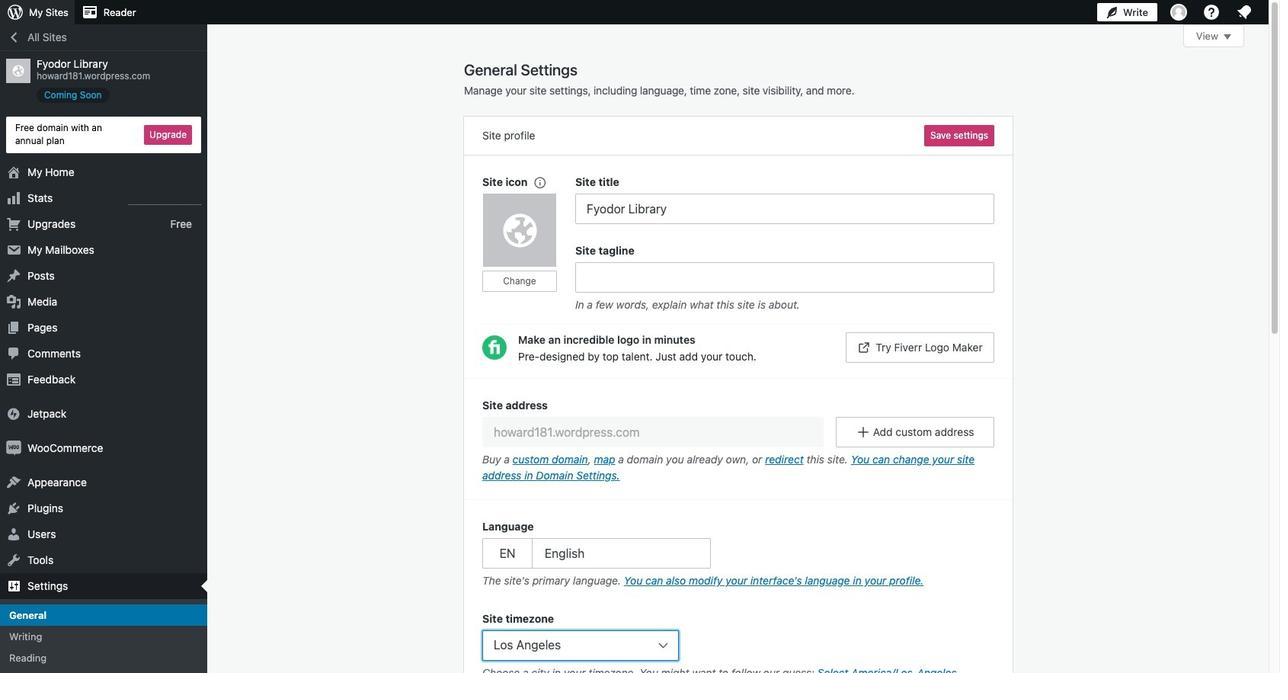 Task type: vqa. For each thing, say whether or not it's contained in the screenshot.
Whether you're providing fishing charters or surf adventures, promoting local farmers markets or saving the whales, offering vegan cooking tips or selling organic lip balm — the Natural theme is a natural choice for your WordPress website. image
no



Task type: locate. For each thing, give the bounding box(es) containing it.
1 vertical spatial img image
[[6, 440, 21, 456]]

fiverr small logo image
[[483, 335, 507, 360]]

1 img image from the top
[[6, 406, 21, 421]]

highest hourly views 0 image
[[129, 195, 201, 205]]

more information image
[[533, 175, 546, 189]]

img image
[[6, 406, 21, 421], [6, 440, 21, 456]]

None text field
[[576, 194, 995, 224], [576, 262, 995, 293], [483, 417, 824, 448], [576, 194, 995, 224], [576, 262, 995, 293], [483, 417, 824, 448]]

group
[[483, 174, 576, 316], [576, 174, 995, 224], [576, 242, 995, 316], [464, 378, 1013, 500], [483, 518, 995, 592], [483, 611, 995, 673]]

0 vertical spatial img image
[[6, 406, 21, 421]]

my profile image
[[1171, 4, 1188, 21]]

main content
[[464, 24, 1245, 673]]



Task type: describe. For each thing, give the bounding box(es) containing it.
manage your notifications image
[[1236, 3, 1254, 21]]

2 img image from the top
[[6, 440, 21, 456]]

closed image
[[1224, 34, 1232, 40]]

help image
[[1203, 3, 1221, 21]]



